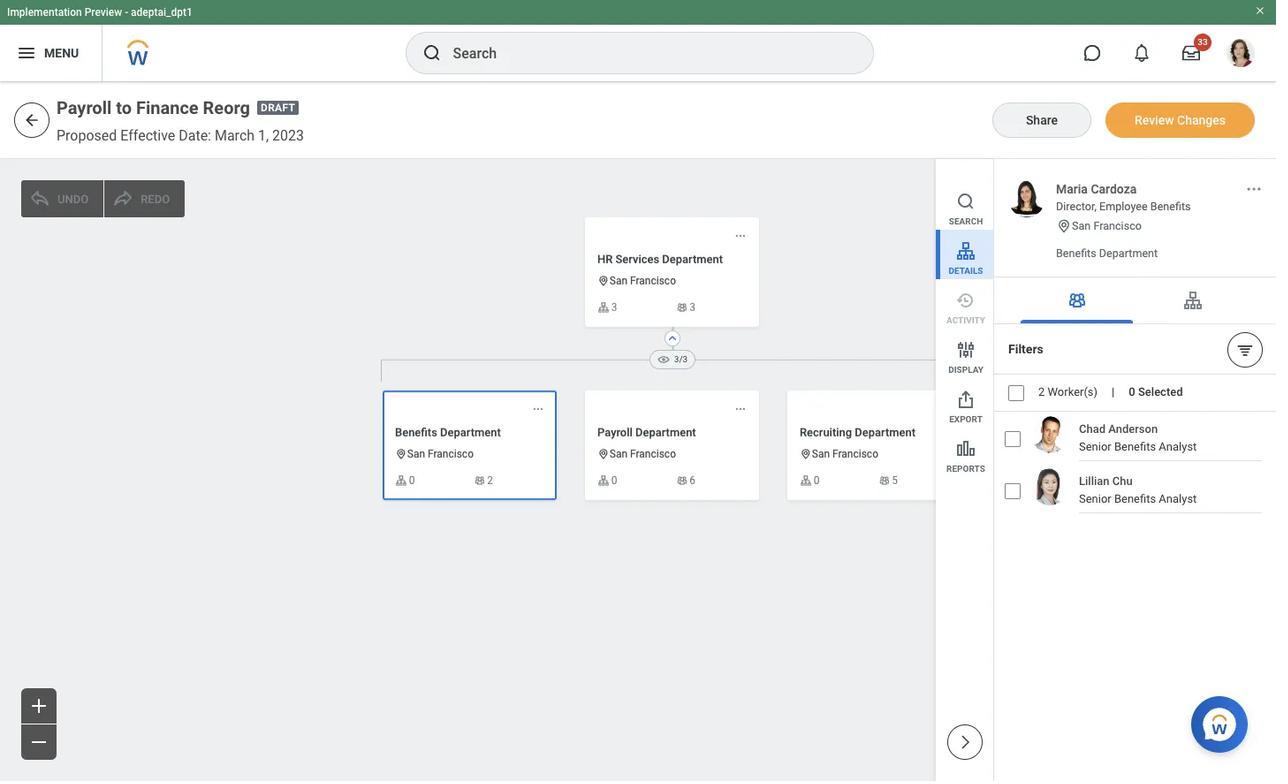 Task type: vqa. For each thing, say whether or not it's contained in the screenshot.
Share button
yes



Task type: locate. For each thing, give the bounding box(es) containing it.
plus image
[[28, 696, 50, 717]]

0 vertical spatial contact card matrix manager image
[[1067, 290, 1088, 311]]

location image for recruiting department
[[800, 449, 812, 461]]

location image
[[1057, 218, 1073, 234], [598, 449, 610, 461], [800, 449, 812, 461]]

location image for benefits department
[[395, 449, 407, 461]]

senior inside the chad anderson senior benefits analyst
[[1080, 440, 1112, 454]]

2 horizontal spatial location image
[[1057, 218, 1073, 234]]

3
[[612, 301, 618, 314], [690, 301, 696, 314]]

san francisco for benefits department
[[407, 449, 474, 461]]

1 org chart image from the left
[[395, 475, 407, 487]]

1 vertical spatial 2
[[487, 475, 493, 487]]

close environment banner image
[[1256, 5, 1266, 16]]

1 vertical spatial senior
[[1080, 493, 1112, 506]]

-
[[125, 6, 128, 19]]

undo button
[[21, 180, 104, 218]]

payroll
[[57, 97, 112, 118], [598, 426, 633, 439]]

senior inside lillian chu senior benefits analyst
[[1080, 493, 1112, 506]]

location image
[[598, 275, 610, 288], [395, 449, 407, 461]]

tab list
[[995, 278, 1277, 325]]

undo
[[57, 192, 89, 206]]

san francisco for hr services department
[[610, 275, 676, 288]]

1 horizontal spatial benefits department
[[1057, 247, 1159, 260]]

senior
[[1080, 440, 1112, 454], [1080, 493, 1112, 506]]

profile logan mcneil image
[[1227, 39, 1256, 71]]

0 horizontal spatial location image
[[395, 449, 407, 461]]

3 for hr services department org chart image
[[612, 301, 618, 314]]

location image down the payroll department
[[598, 449, 610, 461]]

analyst inside lillian chu senior benefits analyst
[[1160, 493, 1198, 506]]

0
[[1130, 386, 1136, 399], [409, 475, 415, 487], [612, 475, 618, 487], [814, 475, 820, 487]]

lillian chu senior benefits analyst
[[1080, 475, 1198, 506]]

0 horizontal spatial org chart image
[[395, 475, 407, 487]]

san
[[1073, 219, 1091, 232], [610, 275, 628, 288], [407, 449, 425, 461], [610, 449, 628, 461], [812, 449, 830, 461]]

1 horizontal spatial org chart image
[[598, 475, 610, 487]]

0 horizontal spatial payroll
[[57, 97, 112, 118]]

cardoza
[[1092, 182, 1137, 196]]

francisco
[[1094, 219, 1142, 232], [631, 275, 676, 288], [428, 449, 474, 461], [631, 449, 676, 461], [833, 449, 879, 461]]

1 senior from the top
[[1080, 440, 1112, 454]]

0 horizontal spatial 2
[[487, 475, 493, 487]]

1 horizontal spatial contact card matrix manager image
[[1067, 290, 1088, 311]]

draft
[[261, 102, 296, 114]]

33
[[1198, 37, 1209, 47]]

senior down chad
[[1080, 440, 1112, 454]]

benefits inside maria cardoza director, employee benefits
[[1151, 200, 1192, 213]]

minus image
[[28, 732, 50, 753]]

org chart image
[[395, 475, 407, 487], [598, 475, 610, 487]]

analyst
[[1160, 440, 1198, 454], [1160, 493, 1198, 506]]

0 horizontal spatial org chart image
[[598, 302, 610, 314]]

0 vertical spatial 2
[[1039, 386, 1045, 399]]

to
[[116, 97, 132, 118]]

0 vertical spatial senior
[[1080, 440, 1112, 454]]

contact card matrix manager image
[[676, 302, 688, 314], [474, 475, 486, 487], [676, 475, 688, 487]]

analyst down selected
[[1160, 440, 1198, 454]]

review
[[1135, 113, 1175, 127]]

3 down the hr services department
[[690, 301, 696, 314]]

hr services department
[[598, 253, 723, 266]]

contact card matrix manager image for payroll department
[[676, 475, 688, 487]]

3 down the hr
[[612, 301, 618, 314]]

francisco for recruiting department
[[833, 449, 879, 461]]

analyst down the chad anderson senior benefits analyst
[[1160, 493, 1198, 506]]

menu
[[936, 159, 994, 478]]

notifications large image
[[1134, 44, 1151, 62]]

march
[[215, 127, 255, 144]]

2
[[1039, 386, 1045, 399], [487, 475, 493, 487]]

department
[[1100, 247, 1159, 260], [663, 253, 723, 266], [440, 426, 501, 439], [636, 426, 696, 439], [855, 426, 916, 439]]

2 org chart image from the left
[[598, 475, 610, 487]]

0 vertical spatial analyst
[[1160, 440, 1198, 454]]

0 vertical spatial benefits department
[[1057, 247, 1159, 260]]

chad anderson senior benefits analyst
[[1080, 423, 1198, 454]]

1 vertical spatial contact card matrix manager image
[[879, 475, 891, 487]]

contact card matrix manager image for hr services department
[[676, 302, 688, 314]]

1 horizontal spatial location image
[[598, 275, 610, 288]]

0 selected
[[1130, 386, 1184, 399]]

chad
[[1080, 423, 1106, 436]]

1 horizontal spatial org chart image
[[800, 475, 812, 487]]

proposed effective date: march 1, 2023
[[57, 127, 304, 144]]

related actions image
[[1246, 180, 1264, 198], [735, 230, 747, 242], [533, 403, 545, 415], [735, 403, 747, 415]]

contact card matrix manager image for benefits department
[[474, 475, 486, 487]]

benefits department
[[1057, 247, 1159, 260], [395, 426, 501, 439]]

1 vertical spatial payroll
[[598, 426, 633, 439]]

location image for hr services department
[[598, 275, 610, 288]]

1 vertical spatial location image
[[395, 449, 407, 461]]

1 vertical spatial analyst
[[1160, 493, 1198, 506]]

1,
[[258, 127, 269, 144]]

org chart image for benefits
[[395, 475, 407, 487]]

details
[[949, 266, 984, 276]]

1 3 from the left
[[612, 301, 618, 314]]

menu banner
[[0, 0, 1277, 81]]

benefits inside the chad anderson senior benefits analyst
[[1115, 440, 1157, 454]]

org chart image
[[1183, 290, 1204, 311], [598, 302, 610, 314], [800, 475, 812, 487]]

1 horizontal spatial location image
[[800, 449, 812, 461]]

reorg
[[203, 97, 250, 118]]

effective
[[121, 127, 175, 144]]

2 horizontal spatial org chart image
[[1183, 290, 1204, 311]]

0 vertical spatial location image
[[598, 275, 610, 288]]

search
[[949, 217, 984, 226]]

1 analyst from the top
[[1160, 440, 1198, 454]]

related actions image
[[937, 403, 950, 415]]

reports
[[947, 464, 986, 474]]

employee
[[1100, 200, 1148, 213]]

payroll for payroll to finance reorg
[[57, 97, 112, 118]]

implementation
[[7, 6, 82, 19]]

1 horizontal spatial 3
[[690, 301, 696, 314]]

2 senior from the top
[[1080, 493, 1112, 506]]

1 horizontal spatial payroll
[[598, 426, 633, 439]]

filters
[[1009, 342, 1044, 356]]

33 button
[[1173, 34, 1212, 73]]

1 vertical spatial benefits department
[[395, 426, 501, 439]]

visible image
[[657, 353, 671, 367]]

2 3 from the left
[[690, 301, 696, 314]]

location image down recruiting
[[800, 449, 812, 461]]

1 horizontal spatial 2
[[1039, 386, 1045, 399]]

payroll department
[[598, 426, 696, 439]]

san francisco for recruiting department
[[812, 449, 879, 461]]

0 horizontal spatial 3
[[612, 301, 618, 314]]

2 for 2
[[487, 475, 493, 487]]

benefits
[[1151, 200, 1192, 213], [1057, 247, 1097, 260], [395, 426, 438, 439], [1115, 440, 1157, 454], [1115, 493, 1157, 506]]

0 horizontal spatial contact card matrix manager image
[[879, 475, 891, 487]]

analyst inside the chad anderson senior benefits analyst
[[1160, 440, 1198, 454]]

share button
[[993, 103, 1092, 138]]

5
[[892, 475, 898, 487]]

0 vertical spatial payroll
[[57, 97, 112, 118]]

|
[[1112, 386, 1115, 399]]

location image down director,
[[1057, 218, 1073, 234]]

hr
[[598, 253, 613, 266]]

department for 2
[[440, 426, 501, 439]]

lillian
[[1080, 475, 1110, 488]]

francisco for benefits department
[[428, 449, 474, 461]]

san for hr services department
[[610, 275, 628, 288]]

2 analyst from the top
[[1160, 493, 1198, 506]]

0 horizontal spatial benefits department
[[395, 426, 501, 439]]

0 horizontal spatial location image
[[598, 449, 610, 461]]

finance
[[136, 97, 199, 118]]

senior down lillian
[[1080, 493, 1112, 506]]

share
[[1027, 113, 1058, 127]]

3/3
[[675, 355, 688, 365]]

contact card matrix manager image
[[1067, 290, 1088, 311], [879, 475, 891, 487]]

location image for director, employee benefits
[[1057, 218, 1073, 234]]

san francisco
[[1073, 219, 1142, 232], [610, 275, 676, 288], [407, 449, 474, 461], [610, 449, 676, 461], [812, 449, 879, 461]]



Task type: describe. For each thing, give the bounding box(es) containing it.
changes
[[1178, 113, 1226, 127]]

display
[[949, 365, 984, 375]]

undo r image
[[112, 188, 134, 210]]

adeptai_dpt1
[[131, 6, 193, 19]]

search image
[[421, 42, 443, 64]]

org chart image for payroll
[[598, 475, 610, 487]]

san for director, employee benefits
[[1073, 219, 1091, 232]]

san francisco for payroll department
[[610, 449, 676, 461]]

francisco for director, employee benefits
[[1094, 219, 1142, 232]]

arrow left image
[[23, 111, 41, 129]]

preview
[[85, 6, 122, 19]]

department for 6
[[636, 426, 696, 439]]

worker(s)
[[1048, 386, 1098, 399]]

recruiting department
[[800, 426, 916, 439]]

services
[[616, 253, 660, 266]]

activity
[[947, 316, 986, 325]]

francisco for payroll department
[[631, 449, 676, 461]]

selected
[[1139, 386, 1184, 399]]

analyst for chad anderson senior benefits analyst
[[1160, 440, 1198, 454]]

department for 5
[[855, 426, 916, 439]]

org chart image for hr services department
[[598, 302, 610, 314]]

0 for recruiting department
[[814, 475, 820, 487]]

san francisco for director, employee benefits
[[1073, 219, 1142, 232]]

implementation preview -   adeptai_dpt1
[[7, 6, 193, 19]]

org chart image for recruiting department
[[800, 475, 812, 487]]

payroll for payroll department
[[598, 426, 633, 439]]

inbox large image
[[1183, 44, 1201, 62]]

related actions image for hr services department
[[735, 230, 747, 242]]

filter image
[[1237, 341, 1255, 359]]

menu containing search
[[936, 159, 994, 478]]

export
[[950, 415, 983, 424]]

san for payroll department
[[610, 449, 628, 461]]

benefits inside lillian chu senior benefits analyst
[[1115, 493, 1157, 506]]

payroll to finance reorg
[[57, 97, 250, 118]]

date:
[[179, 127, 211, 144]]

justify image
[[16, 42, 37, 64]]

maria
[[1057, 182, 1088, 196]]

0 for payroll department
[[612, 475, 618, 487]]

analyst for lillian chu senior benefits analyst
[[1160, 493, 1198, 506]]

2 for 2 worker(s)
[[1039, 386, 1045, 399]]

director,
[[1057, 200, 1097, 213]]

review changes
[[1135, 113, 1226, 127]]

redo
[[141, 192, 170, 206]]

6
[[690, 475, 696, 487]]

francisco for hr services department
[[631, 275, 676, 288]]

san for recruiting department
[[812, 449, 830, 461]]

senior for lillian
[[1080, 493, 1112, 506]]

menu button
[[0, 25, 102, 81]]

anderson
[[1109, 423, 1158, 436]]

3 for hr services department contact card matrix manager icon
[[690, 301, 696, 314]]

2023
[[272, 127, 304, 144]]

menu
[[44, 46, 79, 60]]

review changes button
[[1106, 103, 1256, 138]]

san for benefits department
[[407, 449, 425, 461]]

redo button
[[105, 180, 185, 218]]

maria cardoza director, employee benefits
[[1057, 182, 1192, 213]]

2 worker(s)
[[1039, 386, 1098, 399]]

chevron up small image
[[666, 332, 680, 346]]

related actions image for benefits department
[[533, 403, 545, 415]]

Search Workday  search field
[[453, 34, 837, 73]]

location image for payroll department
[[598, 449, 610, 461]]

chevron right image
[[956, 734, 974, 752]]

undo l image
[[29, 188, 50, 210]]

chu
[[1113, 475, 1133, 488]]

proposed
[[57, 127, 117, 144]]

senior for chad
[[1080, 440, 1112, 454]]

related actions image for payroll department
[[735, 403, 747, 415]]

0 for benefits department
[[409, 475, 415, 487]]

recruiting
[[800, 426, 852, 439]]



